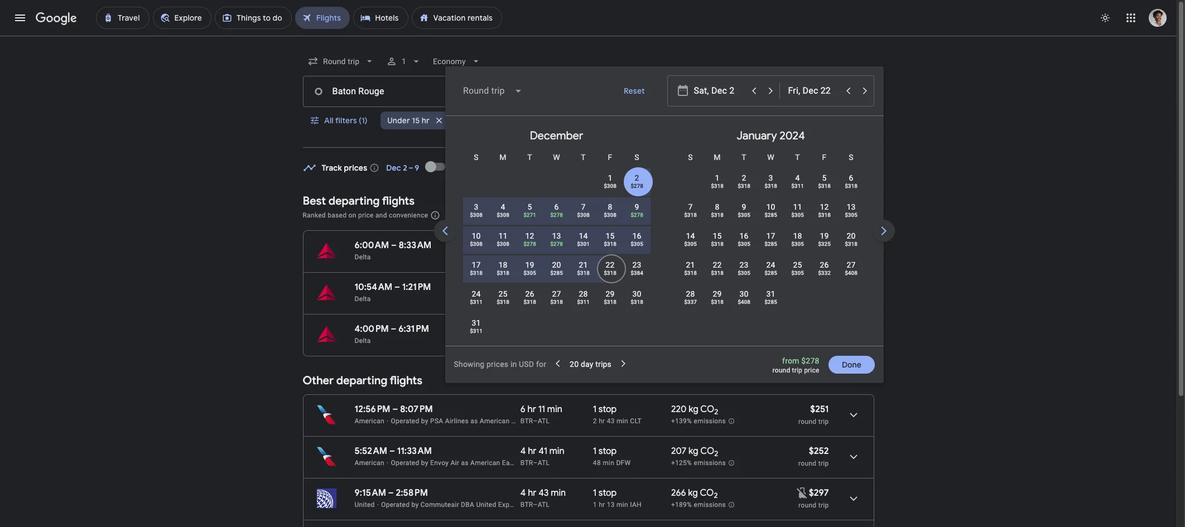 Task type: locate. For each thing, give the bounding box(es) containing it.
3 stop from the top
[[599, 488, 617, 499]]

delta down 10:54 am text field
[[355, 295, 371, 303]]

2 inside 2 $278
[[635, 174, 639, 183]]

trip down from
[[792, 367, 803, 375]]

0 vertical spatial 43
[[607, 418, 615, 425]]

6 inside 6 $278
[[555, 203, 559, 212]]

2 15 $318 from the left
[[711, 232, 724, 247]]

btr inside the 6 hr 11 min btr – atl
[[521, 418, 533, 425]]

Departure time: 9:15 AM. text field
[[355, 488, 386, 499]]

1 vertical spatial prices
[[487, 360, 509, 369]]

$285 inside december row group
[[550, 270, 563, 276]]

1 vertical spatial 3
[[474, 203, 479, 212]]

6 inside 6 $318
[[849, 174, 854, 183]]

– left 27 $318
[[533, 295, 538, 303]]

, 318 us dollars element up 'mon, jan 29' element
[[711, 270, 724, 276]]

0 vertical spatial eagle
[[613, 418, 631, 425]]

airlines up the operated by envoy air as american eagle
[[445, 418, 469, 425]]

16 down passenger
[[740, 232, 749, 241]]

22 left tue, jan 23 element
[[713, 261, 722, 270]]

4 left 41
[[521, 446, 526, 457]]

22 for fri, dec 22, return date. element on the right of the page
[[606, 261, 615, 270]]

$308 for 3
[[470, 212, 483, 218]]

2 nonstop from the top
[[593, 282, 628, 293]]

19 inside 19 $325
[[820, 232, 829, 241]]

$408 right , 332 us dollars element
[[845, 270, 858, 276]]

2 horizontal spatial 15
[[713, 232, 722, 241]]

0 horizontal spatial 20
[[552, 261, 561, 270]]

$305 for "thu, jan 11" element
[[792, 212, 804, 218]]

1 horizontal spatial 30
[[740, 290, 749, 299]]

$271
[[524, 212, 536, 218]]

21 $318 up kg co 2 on the right of page
[[684, 261, 697, 276]]

, 278 us dollars element
[[631, 183, 644, 189], [550, 212, 563, 218], [631, 212, 644, 218], [524, 241, 536, 247], [550, 241, 563, 247]]

(1)
[[359, 116, 367, 126]]

min left iah
[[617, 501, 629, 509]]

min inside the 6 hr 11 min btr – atl
[[547, 404, 563, 415]]

3 s from the left
[[688, 153, 693, 162]]

american right air
[[471, 459, 500, 467]]

nonstop flight. element up fri, dec 22, return date. element on the right of the page
[[593, 240, 628, 253]]

13 inside 13 $305
[[847, 203, 856, 212]]

0 horizontal spatial 15 $318
[[604, 232, 617, 247]]

hr inside the 6 hr 11 min btr – atl
[[528, 404, 536, 415]]

operated for 8:07 pm
[[391, 418, 420, 425]]

united
[[355, 501, 375, 509], [476, 501, 497, 509]]

main content
[[303, 153, 874, 527]]

1:21 pm
[[402, 282, 431, 293]]

16 inside january 2024 row group
[[740, 232, 749, 241]]

january 2024 row group
[[664, 121, 878, 342]]

1 horizontal spatial 27
[[552, 290, 561, 299]]

stop
[[599, 404, 617, 415], [599, 446, 617, 457], [599, 488, 617, 499]]

by left envoy
[[421, 459, 429, 467]]

$311 inside january 2024 row group
[[792, 183, 804, 189]]

as for 4 hr 41 min
[[461, 459, 469, 467]]

2 stop from the top
[[599, 446, 617, 457]]

22 $318 inside january 2024 row group
[[711, 261, 724, 276]]

from $278 round trip price
[[773, 357, 820, 375]]

m inside january 2024 row group
[[714, 153, 721, 162]]

1 vertical spatial 31
[[472, 319, 481, 328]]

main content containing best departing flights
[[303, 153, 874, 527]]

, 408 us dollars element
[[845, 270, 858, 276], [738, 299, 751, 305]]

stop inside 1 stop 48 min dfw
[[599, 446, 617, 457]]

0 horizontal spatial 7
[[581, 203, 586, 212]]

1 30 from the left
[[633, 290, 642, 299]]

1 horizontal spatial and
[[652, 212, 663, 219]]

19 for 19 $305
[[525, 261, 534, 270]]

1 inside 1 stop 48 min dfw
[[593, 446, 597, 457]]

2 $278
[[631, 174, 644, 189]]

0 horizontal spatial 24
[[472, 290, 481, 299]]

btr
[[521, 253, 533, 261], [521, 295, 533, 303], [521, 418, 533, 425], [521, 459, 533, 467], [521, 501, 533, 509]]

, 318 us dollars element for the sun, dec 17 element
[[470, 270, 483, 276]]

0 vertical spatial avg
[[671, 254, 683, 261]]

5 $271
[[524, 203, 536, 218]]

, 337 us dollars element
[[684, 299, 697, 305]]

0 horizontal spatial and
[[376, 212, 387, 219]]

2 22 from the left
[[713, 261, 722, 270]]

$311 for 28
[[577, 299, 590, 305]]

5 atl from the top
[[538, 501, 550, 509]]

co up '+189% emissions' on the right bottom of the page
[[700, 488, 714, 499]]

2 inside 'kg co 2 avg emissions'
[[708, 243, 712, 253]]

round inside $252 round trip
[[799, 460, 817, 468]]

– right the eagle,
[[533, 418, 538, 425]]

2 horizontal spatial 27
[[847, 261, 856, 270]]

atl for 43
[[538, 501, 550, 509]]

20 down by: at the right top
[[847, 232, 856, 241]]

0 horizontal spatial 5
[[528, 203, 532, 212]]

, 318 us dollars element for 'mon, jan 22' element in the right of the page
[[711, 270, 724, 276]]

1 horizontal spatial 29 $318
[[711, 290, 724, 305]]

24 $285
[[765, 261, 777, 276]]

fees right the bag
[[679, 212, 692, 219]]

17
[[767, 232, 776, 241], [472, 261, 481, 270]]

23 inside 23 $305
[[740, 261, 749, 270]]

18 $305
[[792, 232, 804, 247]]

f
[[608, 153, 613, 162], [822, 153, 827, 162]]

0 horizontal spatial 8
[[608, 203, 613, 212]]

1 vertical spatial 18
[[499, 261, 508, 270]]

1 8 from the left
[[608, 203, 613, 212]]

2 btr from the top
[[521, 295, 533, 303]]

5 btr from the top
[[521, 501, 533, 509]]

tue, jan 30 element
[[740, 289, 749, 300]]

1 horizontal spatial 19
[[820, 232, 829, 241]]

tue, jan 23 element
[[740, 260, 749, 271]]

, 305 us dollars element for sat, jan 13 element at the right of the page
[[845, 212, 858, 218]]

convenience
[[389, 212, 428, 219]]

2 29 from the left
[[713, 290, 722, 299]]

0 horizontal spatial f
[[608, 153, 613, 162]]

1 21 from the left
[[579, 261, 588, 270]]

29 for 'mon, jan 29' element
[[713, 290, 722, 299]]

btr down total duration 6 hr 11 min. element at the bottom of page
[[521, 418, 533, 425]]

taxes
[[521, 212, 538, 219]]

kg for 220
[[689, 404, 699, 415]]

7 for 7 $318
[[689, 203, 693, 212]]

s down times popup button
[[688, 153, 693, 162]]

0 vertical spatial 3
[[769, 174, 773, 183]]

18 $318
[[497, 261, 510, 276]]

17 for 17 $285
[[767, 232, 776, 241]]

btr inside 1 hr 33 min btr – atl
[[521, 253, 533, 261]]

18 for 18 $318
[[499, 261, 508, 270]]

thu, jan 25 element
[[793, 260, 802, 271]]

$278 for 6
[[550, 212, 563, 218]]

–
[[391, 240, 397, 251], [533, 253, 538, 261], [395, 282, 400, 293], [533, 295, 538, 303], [391, 324, 397, 335], [393, 404, 398, 415], [533, 418, 538, 425], [390, 446, 395, 457], [533, 459, 538, 467], [388, 488, 394, 499], [533, 501, 538, 509]]

round down $251
[[799, 418, 817, 426]]

row containing 10
[[463, 226, 651, 257]]

– inside 1 hr 33 min btr – atl
[[533, 253, 538, 261]]

2 7 from the left
[[689, 203, 693, 212]]

1 vertical spatial 6
[[555, 203, 559, 212]]

16 $305 inside december row group
[[631, 232, 644, 247]]

19 for 19 $325
[[820, 232, 829, 241]]

1 horizontal spatial 5
[[822, 174, 827, 183]]

$278 inside the from $278 round trip price
[[802, 357, 820, 366]]

$301
[[577, 241, 590, 247]]

sun, dec 31 element
[[472, 318, 481, 329]]

4 hr 41 min btr – atl
[[521, 446, 565, 467]]

4 right wed, jan 3 element
[[796, 174, 800, 183]]

nonstop flight. element
[[593, 240, 628, 253], [593, 282, 628, 295]]

hr
[[422, 116, 430, 126], [526, 240, 535, 251], [526, 282, 535, 293], [528, 404, 536, 415], [599, 418, 605, 425], [528, 446, 537, 457], [528, 488, 537, 499], [599, 501, 605, 509]]

5:52 am – 11:33 am
[[355, 446, 432, 457]]

0 vertical spatial delta
[[355, 253, 371, 261]]

$318 right fri, dec 29 element
[[631, 299, 644, 305]]

0 vertical spatial 10
[[767, 203, 776, 212]]

1 horizontal spatial 22
[[713, 261, 722, 270]]

9 inside 9 $278
[[635, 203, 639, 212]]

$238 round trip
[[799, 240, 829, 262]]

1 horizontal spatial fees
[[679, 212, 692, 219]]

4 btr from the top
[[521, 459, 533, 467]]

hr inside 1 hr 33 min btr – atl
[[526, 240, 535, 251]]

2 and from the left
[[652, 212, 663, 219]]

1 horizontal spatial 8
[[715, 203, 720, 212]]

$285 for 24
[[765, 270, 777, 276]]

$252 round trip
[[799, 446, 829, 468]]

total duration 1 hr 27 min. element
[[521, 282, 593, 295]]

, 311 us dollars element up sun, dec 31 element at the bottom left
[[470, 299, 483, 305]]

1
[[402, 57, 406, 66], [608, 174, 613, 183], [715, 174, 720, 183], [571, 212, 575, 219], [521, 240, 524, 251], [521, 282, 524, 293], [593, 404, 597, 415], [593, 446, 597, 457], [593, 488, 597, 499], [593, 501, 597, 509]]

1 vertical spatial delta
[[355, 295, 371, 303]]

29 right thu, dec 28 element
[[606, 290, 615, 299]]

m for december
[[500, 153, 507, 162]]

9 $305
[[738, 203, 751, 218]]

round inside $251 round trip
[[799, 418, 817, 426]]

1 23 from the left
[[633, 261, 642, 270]]

1 vertical spatial 1 stop flight. element
[[593, 446, 617, 459]]

1 atl from the top
[[538, 253, 550, 261]]

, 285 us dollars element
[[765, 212, 777, 218], [765, 241, 777, 247], [550, 270, 563, 276], [765, 270, 777, 276], [765, 299, 777, 305]]

, 318 us dollars element up fri, dec 29 element
[[604, 270, 617, 276]]

0 vertical spatial 11
[[793, 203, 802, 212]]

$318 for 'mon, dec 25' element at the bottom
[[497, 299, 510, 305]]

mon, jan 8 element
[[715, 202, 720, 213]]

15 for mon, jan 15 element
[[713, 232, 722, 241]]

, 311 us dollars element
[[792, 183, 804, 189], [470, 299, 483, 305], [577, 299, 590, 305], [470, 328, 483, 334]]

1 for 1 $308
[[608, 174, 613, 183]]

tue, dec 26 element
[[525, 289, 534, 300]]

nonstop up fri, dec 22, return date. element on the right of the page
[[593, 240, 628, 251]]

by down 2:58 pm "text box"
[[412, 501, 419, 509]]

1 for 1
[[402, 57, 406, 66]]

22 $318 up 'mon, jan 29' element
[[711, 261, 724, 276]]

15 inside january 2024 row group
[[713, 232, 722, 241]]

price
[[617, 116, 636, 126]]

4
[[796, 174, 800, 183], [501, 203, 505, 212], [521, 446, 526, 457], [521, 488, 526, 499]]

sun, jan 28 element
[[686, 289, 695, 300]]

$278
[[631, 183, 644, 189], [550, 212, 563, 218], [631, 212, 644, 218], [524, 241, 536, 247], [550, 241, 563, 247], [802, 357, 820, 366]]

swap origin and destination. image
[[474, 85, 487, 98]]

27 down 20 $285
[[552, 290, 561, 299]]

1 14 from the left
[[579, 232, 588, 241]]

2 8 from the left
[[715, 203, 720, 212]]

, 278 us dollars element right the + at the top
[[550, 212, 563, 218]]

kg inside 207 kg co 2
[[689, 446, 699, 457]]

6 $318
[[845, 174, 858, 189]]

2 m from the left
[[714, 153, 721, 162]]

, 318 us dollars element up thu, dec 28 element
[[577, 270, 590, 276]]

3 inside 3 $318
[[769, 174, 773, 183]]

25
[[793, 261, 802, 270], [499, 290, 508, 299]]

2 30 from the left
[[740, 290, 749, 299]]

30 $318
[[631, 290, 644, 305]]

envoy
[[430, 459, 449, 467]]

$305 for 'tue, jan 16' element
[[738, 241, 751, 247]]

trip down $251
[[819, 418, 829, 426]]

1 horizontal spatial 18
[[793, 232, 802, 241]]

30
[[633, 290, 642, 299], [740, 290, 749, 299]]

connecting airports button
[[778, 112, 879, 129]]

2 f from the left
[[822, 153, 827, 162]]

19 $305
[[524, 261, 536, 276]]

operated down leaves baton rouge metropolitan airport at 9:15 am on saturday, december 2 and arrives at hartsfield-jackson atlanta international airport at 2:58 pm on saturday, december 2. element
[[381, 501, 410, 509]]

20 inside 20 $285
[[552, 261, 561, 270]]

1 15 $318 from the left
[[604, 232, 617, 247]]

$318 down total duration 1 hr 27 min. element on the bottom
[[550, 299, 563, 305]]

s up sat, jan 6 element
[[849, 153, 854, 162]]

psa down 8:07 pm
[[430, 418, 443, 425]]

17 $285
[[765, 232, 777, 247]]

29 $318
[[604, 290, 617, 305], [711, 290, 724, 305]]

2 1 stop flight. element from the top
[[593, 446, 617, 459]]

sat, jan 13 element
[[847, 202, 856, 213]]

, 278 us dollars element for 9
[[631, 212, 644, 218]]

1 vertical spatial price
[[804, 367, 820, 375]]

hr inside 1 hr 27 min btr – atl
[[526, 282, 535, 293]]

None text field
[[303, 76, 478, 107]]

0 horizontal spatial 13
[[552, 232, 561, 241]]

17 inside the 17 $285
[[767, 232, 776, 241]]

3 delta from the top
[[355, 337, 371, 345]]

showing prices in usd for
[[454, 360, 547, 369]]

$408 for 30
[[738, 299, 751, 305]]

1 hr 27 min btr – atl
[[521, 282, 564, 303]]

1 inside 1 $308
[[608, 174, 613, 183]]

1 vertical spatial operated
[[391, 459, 420, 467]]

11 $308
[[497, 232, 510, 247]]

12
[[820, 203, 829, 212], [525, 232, 534, 241]]

main menu image
[[13, 11, 27, 25]]

, 305 us dollars element
[[738, 212, 751, 218], [792, 212, 804, 218], [845, 212, 858, 218], [631, 241, 644, 247], [684, 241, 697, 247], [738, 241, 751, 247], [792, 241, 804, 247], [524, 270, 536, 276], [738, 270, 751, 276], [792, 270, 804, 276]]

, 305 us dollars element for tue, dec 19 element
[[524, 270, 536, 276]]

$318 up kg co 2 on the right of page
[[684, 270, 697, 276]]

Departure time: 4:00 PM. text field
[[355, 324, 389, 335]]

2 23 from the left
[[740, 261, 749, 270]]

0 horizontal spatial 15
[[412, 116, 420, 126]]

, 318 us dollars element
[[711, 183, 724, 189], [738, 183, 751, 189], [765, 183, 777, 189], [818, 183, 831, 189], [845, 183, 858, 189], [684, 212, 697, 218], [711, 212, 724, 218], [818, 212, 831, 218], [604, 241, 617, 247], [711, 241, 724, 247], [845, 241, 858, 247], [470, 270, 483, 276], [497, 270, 510, 276], [577, 270, 590, 276], [604, 270, 617, 276], [684, 270, 697, 276], [711, 270, 724, 276], [497, 299, 510, 305], [524, 299, 536, 305], [550, 299, 563, 305], [604, 299, 617, 305], [631, 299, 644, 305], [711, 299, 724, 305]]

Arrival time: 11:33 AM. text field
[[397, 446, 432, 457]]

2 nonstop flight. element from the top
[[593, 282, 628, 295]]

, 318 us dollars element for mon, jan 8 element
[[711, 212, 724, 218]]

kg for 266
[[688, 488, 698, 499]]

kg up avg emissions
[[682, 282, 692, 293]]

21 inside january 2024 row group
[[686, 261, 695, 270]]

26 down 19 $305
[[525, 290, 534, 299]]

30 inside the 30 $408
[[740, 290, 749, 299]]

1 inside 1 hr 27 min btr – atl
[[521, 282, 524, 293]]

1 avg from the top
[[671, 254, 683, 261]]

learn more about tracked prices image
[[370, 163, 380, 173]]

fees right the + at the top
[[545, 212, 559, 219]]

thu, dec 7 element
[[581, 202, 586, 213]]

, 318 us dollars element right 24 $311
[[497, 299, 510, 305]]

min right 48
[[603, 459, 615, 467]]

0 horizontal spatial 6
[[521, 404, 526, 415]]

1 16 from the left
[[633, 232, 642, 241]]

$318 for fri, jan 5 element
[[818, 183, 831, 189]]

1 1 stop flight. element from the top
[[593, 404, 617, 417]]

fri, jan 12 element
[[820, 202, 829, 213]]

row containing 24
[[463, 284, 651, 315]]

19
[[820, 232, 829, 241], [525, 261, 534, 270]]

15 $318 down optional
[[604, 232, 617, 247]]

2 16 from the left
[[740, 232, 749, 241]]

20 for 20 $285
[[552, 261, 561, 270]]

mon, jan 22 element
[[713, 260, 722, 271]]

– left "8:33 am"
[[391, 240, 397, 251]]

6:00 am
[[355, 240, 389, 251]]

thu, dec 28 element
[[579, 289, 588, 300]]

1 horizontal spatial 16
[[740, 232, 749, 241]]

fri, jan 5 element
[[822, 172, 827, 184]]

1 29 from the left
[[606, 290, 615, 299]]

2 w from the left
[[768, 153, 775, 162]]

25 for 25 $305
[[793, 261, 802, 270]]

trip for $238
[[819, 254, 829, 262]]

m inside row group
[[500, 153, 507, 162]]

leaves baton rouge metropolitan airport at 5:52 am on saturday, december 2 and arrives at hartsfield-jackson atlanta international airport at 11:33 am on saturday, december 2. element
[[355, 446, 432, 457]]

26 inside 26 $332
[[820, 261, 829, 270]]

under 15 hr button
[[381, 107, 449, 134]]

other departing flights
[[303, 374, 423, 388]]

price right "on"
[[358, 212, 374, 219]]

0 vertical spatial prices
[[344, 163, 367, 173]]

$318 up the tue, jan 9 element
[[738, 183, 751, 189]]

row group
[[878, 121, 1093, 342]]

27 for 27 $318
[[552, 290, 561, 299]]

co for 207
[[701, 446, 715, 457]]

2 vertical spatial 6
[[521, 404, 526, 415]]

operated by commuteair dba united express
[[381, 501, 523, 509]]

1 s from the left
[[474, 153, 479, 162]]

s up sat, dec 2, departure date. element
[[635, 153, 640, 162]]

1 f from the left
[[608, 153, 613, 162]]

31 inside 31 $311
[[472, 319, 481, 328]]

23 $384
[[631, 261, 644, 276]]

eagle up 1 stop 48 min dfw
[[613, 418, 631, 425]]

1 vertical spatial stop
[[599, 446, 617, 457]]

0 vertical spatial operated
[[391, 418, 420, 425]]

1 horizontal spatial 22 $318
[[711, 261, 724, 276]]

w inside january 2024 row group
[[768, 153, 775, 162]]

4 for 4 $311
[[796, 174, 800, 183]]

1 btr from the top
[[521, 253, 533, 261]]

– inside 4 hr 41 min btr – atl
[[533, 459, 538, 467]]

2 delta from the top
[[355, 295, 371, 303]]

28 inside '28 $311'
[[579, 290, 588, 299]]

0 horizontal spatial 29 $318
[[604, 290, 617, 305]]

stop for 6 hr 11 min
[[599, 404, 617, 415]]

11 inside 11 $305
[[793, 203, 802, 212]]

22 $318 up fri, dec 29 element
[[604, 261, 617, 276]]

prices
[[344, 163, 367, 173], [487, 360, 509, 369]]

30 for 30 $318
[[633, 290, 642, 299]]

, 318 us dollars element for 'mon, dec 25' element at the bottom
[[497, 299, 510, 305]]

1 horizontal spatial , 408 us dollars element
[[845, 270, 858, 276]]

trips
[[596, 360, 612, 369]]

0 horizontal spatial 21
[[579, 261, 588, 270]]

bag fees button
[[665, 212, 692, 219]]

1 horizontal spatial 15
[[606, 232, 615, 241]]

252 US dollars text field
[[809, 446, 829, 457]]

31 down 24 $311
[[472, 319, 481, 328]]

1 vertical spatial 10
[[472, 232, 481, 241]]

22
[[606, 261, 615, 270], [713, 261, 722, 270]]

nonstop for 1 hr 33 min
[[593, 240, 628, 251]]

24 inside 24 $311
[[472, 290, 481, 299]]

2 16 $305 from the left
[[738, 232, 751, 247]]

mon, dec 11 element
[[499, 231, 508, 242]]

hr left iah
[[599, 501, 605, 509]]

0 horizontal spatial 22
[[606, 261, 615, 270]]

1 horizontal spatial w
[[768, 153, 775, 162]]

1 horizontal spatial 16 $305
[[738, 232, 751, 247]]

min inside 1 stop 48 min dfw
[[603, 459, 615, 467]]

2 psa from the left
[[532, 418, 545, 425]]

atl inside 1 hr 27 min btr – atl
[[538, 295, 550, 303]]

22 inside december row group
[[606, 261, 615, 270]]

departing up 12:56 pm on the left bottom of page
[[336, 374, 388, 388]]

$318 for tue, jan 2 element
[[738, 183, 751, 189]]

m for january 2024
[[714, 153, 721, 162]]

, 318 us dollars element up kg co 2 on the right of page
[[684, 270, 697, 276]]

as down total duration 6 hr 11 min. element at the bottom of page
[[572, 418, 580, 425]]

leaves baton rouge metropolitan airport at 9:15 am on saturday, december 2 and arrives at hartsfield-jackson atlanta international airport at 2:58 pm on saturday, december 2. element
[[355, 488, 428, 499]]

1 vertical spatial 26
[[525, 290, 534, 299]]

27 right the tue, dec 26 element
[[537, 282, 546, 293]]

kg
[[682, 240, 692, 251], [682, 282, 692, 293], [689, 404, 699, 415], [689, 446, 699, 457], [688, 488, 698, 499]]

16 $305 down passenger
[[738, 232, 751, 247]]

mon, jan 1 element
[[715, 172, 720, 184]]

1 horizontal spatial 29
[[713, 290, 722, 299]]

1 for 1 hr 33 min btr – atl
[[521, 240, 524, 251]]

hr left 41
[[528, 446, 537, 457]]

29 inside january 2024 row group
[[713, 290, 722, 299]]

for
[[561, 212, 570, 219], [536, 360, 547, 369]]

, 311 us dollars element for 31
[[470, 328, 483, 334]]

, 308 us dollars element for 8
[[604, 212, 617, 218]]

1 9 from the left
[[635, 203, 639, 212]]

27 inside 27 $318
[[552, 290, 561, 299]]

sat, dec 23 element
[[633, 260, 642, 271]]

stop up 48
[[599, 446, 617, 457]]

sat, dec 30 element
[[633, 289, 642, 300]]

Departure time: 10:54 AM. text field
[[355, 282, 392, 293]]

$278 right the + at the top
[[550, 212, 563, 218]]

15 inside december row group
[[606, 232, 615, 241]]

3 1 stop flight. element from the top
[[593, 488, 617, 501]]

1 vertical spatial for
[[536, 360, 547, 369]]

btr down total duration 4 hr 43 min. element on the bottom of page
[[521, 501, 533, 509]]

1 vertical spatial eagle
[[502, 459, 519, 467]]

1 stop from the top
[[599, 404, 617, 415]]

, 318 us dollars element up fri, dec 22, return date. element on the right of the page
[[604, 241, 617, 247]]

co inside kg co 2
[[694, 282, 708, 293]]

1 22 $318 from the left
[[604, 261, 617, 276]]

27 for 27 $408
[[847, 261, 856, 270]]

kg inside the 220 kg co 2
[[689, 404, 699, 415]]

2 s from the left
[[635, 153, 640, 162]]

15 $318 inside january 2024 row group
[[711, 232, 724, 247]]

20 for 20 day trips
[[570, 360, 579, 369]]

238 US dollars text field
[[809, 240, 829, 251]]

1 inside popup button
[[402, 57, 406, 66]]

f up fri, jan 5 element
[[822, 153, 827, 162]]

1 horizontal spatial 13
[[607, 501, 615, 509]]

2 9 from the left
[[742, 203, 747, 212]]

28
[[579, 290, 588, 299], [686, 290, 695, 299]]

29 $318 left "30 $318"
[[604, 290, 617, 305]]

row containing 21
[[677, 255, 865, 286]]

13 inside 13 $278
[[552, 232, 561, 241]]

stop up 'layover (1 of 1) is a 2 hr 43 min layover at charlotte douglas international airport in charlotte.' element
[[599, 404, 617, 415]]

$278 left 33
[[524, 241, 536, 247]]

Arrival time: 8:07 PM. text field
[[400, 404, 433, 415]]

co for 266
[[700, 488, 714, 499]]

0 vertical spatial stop
[[599, 404, 617, 415]]

sun, jan 7 element
[[689, 202, 693, 213]]

row
[[597, 163, 651, 199], [704, 163, 865, 199], [463, 196, 651, 228], [677, 196, 865, 228], [463, 226, 651, 257], [677, 226, 865, 257], [463, 255, 651, 286], [677, 255, 865, 286], [463, 284, 651, 315], [677, 284, 785, 315]]

dec
[[386, 163, 401, 173]]

2 vertical spatial operated
[[381, 501, 410, 509]]

wed, dec 20 element
[[552, 260, 561, 271]]

min for 6 hr 11 min
[[547, 404, 563, 415]]

atl left 27 $318
[[538, 295, 550, 303]]

, 308 us dollars element for 4
[[497, 212, 510, 218]]

prices left learn more about tracked prices image at the top of the page
[[344, 163, 367, 173]]

0 horizontal spatial eagle
[[502, 459, 519, 467]]

fees
[[545, 212, 559, 219], [679, 212, 692, 219]]

0 horizontal spatial 3
[[474, 203, 479, 212]]

delta inside 4:00 pm – 6:31 pm delta
[[355, 337, 371, 345]]

mon, dec 4 element
[[501, 202, 505, 213]]

as up the operated by envoy air as american eagle
[[471, 418, 478, 425]]

united down departure time: 9:15 am. text box
[[355, 501, 375, 509]]

$278 right from
[[802, 357, 820, 366]]

emissions
[[685, 254, 717, 261], [685, 295, 717, 303], [694, 418, 726, 425], [694, 459, 726, 467], [694, 501, 726, 509]]

15 $318 inside december row group
[[604, 232, 617, 247]]

t
[[528, 153, 532, 162], [581, 153, 586, 162], [742, 153, 747, 162], [796, 153, 800, 162]]

13 $305
[[845, 203, 858, 218]]

wed, dec 6 element
[[555, 202, 559, 213]]

filters
[[335, 116, 357, 126]]

19 inside 19 $305
[[525, 261, 534, 270]]

min inside 4 hr 43 min btr – atl
[[551, 488, 566, 499]]

$308 up fri, dec 8 element
[[604, 183, 617, 189]]

1 for 1 hr 27 min btr – atl
[[521, 282, 524, 293]]

1 16 $305 from the left
[[631, 232, 644, 247]]

1 horizontal spatial 15 $318
[[711, 232, 724, 247]]

best departing flights
[[303, 194, 415, 208]]

 image
[[377, 501, 379, 509]]

find the best price region
[[303, 153, 874, 186]]

1 and from the left
[[376, 212, 387, 219]]

airlines up 'december'
[[511, 116, 539, 126]]

prices for track
[[344, 163, 367, 173]]

, 305 us dollars element for the tue, jan 9 element
[[738, 212, 751, 218]]

2 united from the left
[[476, 501, 497, 509]]

as
[[471, 418, 478, 425], [572, 418, 580, 425], [461, 459, 469, 467]]

1 vertical spatial by
[[421, 459, 429, 467]]

, 318 us dollars element up fri, jan 19 element
[[818, 212, 831, 218]]

0 horizontal spatial united
[[355, 501, 375, 509]]

$308 up mon, dec 18 element
[[497, 241, 510, 247]]

1 horizontal spatial 17
[[767, 232, 776, 241]]

11 for 11 $305
[[793, 203, 802, 212]]

6 inside the 6 hr 11 min btr – atl
[[521, 404, 526, 415]]

delta inside 6:00 am – 8:33 am delta
[[355, 253, 371, 261]]

26 up , 332 us dollars element
[[820, 261, 829, 270]]

0 horizontal spatial 12
[[525, 232, 534, 241]]

2 horizontal spatial 11
[[793, 203, 802, 212]]

2 14 from the left
[[686, 232, 695, 241]]

sat, jan 20 element
[[847, 231, 856, 242]]

0 horizontal spatial 14
[[579, 232, 588, 241]]

, 318 us dollars element right may
[[711, 212, 724, 218]]

2 28 from the left
[[686, 290, 695, 299]]

january 2024
[[737, 129, 805, 143]]

4 atl from the top
[[538, 459, 550, 467]]

1 horizontal spatial 6
[[555, 203, 559, 212]]

stop inside 1 stop 1 hr 13 min iah
[[599, 488, 617, 499]]

total duration 4 hr 41 min. element
[[521, 446, 593, 459]]

None search field
[[303, 48, 1093, 383]]

8 $318
[[711, 203, 724, 218]]

43 inside 1 stop 2 hr 43 min clt
[[607, 418, 615, 425]]

avg emissions
[[671, 295, 717, 303]]

1 horizontal spatial 31
[[767, 290, 776, 299]]

23 $305
[[738, 261, 751, 276]]

1 vertical spatial $408
[[738, 299, 751, 305]]

27
[[847, 261, 856, 270], [537, 282, 546, 293], [552, 290, 561, 299]]

2 29 $318 from the left
[[711, 290, 724, 305]]

21 up kg co 2 on the right of page
[[686, 261, 695, 270]]

29 $318 inside january 2024 row group
[[711, 290, 724, 305]]

, 278 us dollars element for 2
[[631, 183, 644, 189]]

1 $308
[[604, 174, 617, 189]]

0 horizontal spatial 23
[[633, 261, 642, 270]]

1 w from the left
[[553, 153, 560, 162]]

+125% emissions
[[671, 459, 726, 467]]

kg inside 'kg co 2 avg emissions'
[[682, 240, 692, 251]]

23 for 23 $305
[[740, 261, 749, 270]]

$305
[[738, 212, 751, 218], [792, 212, 804, 218], [845, 212, 858, 218], [631, 241, 644, 247], [684, 241, 697, 247], [738, 241, 751, 247], [792, 241, 804, 247], [524, 270, 536, 276], [738, 270, 751, 276], [792, 270, 804, 276]]

1 stop flight. element
[[593, 404, 617, 417], [593, 446, 617, 459], [593, 488, 617, 501]]

$318 up wed, jan 10 element
[[765, 183, 777, 189]]

atl inside 4 hr 43 min btr – atl
[[538, 501, 550, 509]]

0 horizontal spatial prices
[[344, 163, 367, 173]]

from
[[783, 357, 800, 366]]

2 21 from the left
[[686, 261, 695, 270]]

w up wed, jan 3 element
[[768, 153, 775, 162]]

24
[[767, 261, 776, 270], [472, 290, 481, 299]]

8 inside 8 $308
[[608, 203, 613, 212]]

1 horizontal spatial 23
[[740, 261, 749, 270]]

fri, dec 8 element
[[608, 202, 613, 213]]

thu, jan 4 element
[[796, 172, 800, 184]]

1 horizontal spatial 11
[[538, 404, 545, 415]]

btr for 1 hr 27 min
[[521, 295, 533, 303]]

+125%
[[671, 459, 692, 467]]

11 inside the 6 hr 11 min btr – atl
[[538, 404, 545, 415]]

3 t from the left
[[742, 153, 747, 162]]

15 for the fri, dec 15 element
[[606, 232, 615, 241]]

atl inside the 6 hr 11 min btr – atl
[[538, 418, 550, 425]]

2 21 $318 from the left
[[684, 261, 697, 276]]

and
[[376, 212, 387, 219], [652, 212, 663, 219]]

$318 up 'mon, jan 22' element in the right of the page
[[711, 241, 724, 247]]

$318 up thu, dec 28 element
[[577, 270, 590, 276]]

, 332 us dollars element
[[818, 270, 831, 276]]

1 vertical spatial 17
[[472, 261, 481, 270]]

1 22 from the left
[[606, 261, 615, 270]]

23 left wed, jan 24 element
[[740, 261, 749, 270]]

trip
[[819, 254, 829, 262], [792, 367, 803, 375], [819, 418, 829, 426], [819, 460, 829, 468], [819, 502, 829, 510]]

trip for $251
[[819, 418, 829, 426]]

, 301 us dollars element
[[577, 241, 590, 247]]

3 btr from the top
[[521, 418, 533, 425]]

mon, jan 29 element
[[713, 289, 722, 300]]

hr up the eagle,
[[528, 404, 536, 415]]

1 29 $318 from the left
[[604, 290, 617, 305]]

15
[[412, 116, 420, 126], [606, 232, 615, 241], [713, 232, 722, 241]]

1 28 from the left
[[579, 290, 588, 299]]

1 inside the 1 $318
[[715, 174, 720, 183]]

by for 11:33 am
[[421, 459, 429, 467]]

20 $285
[[550, 261, 563, 276]]

2 – 9
[[403, 163, 420, 173]]

0 vertical spatial 26
[[820, 261, 829, 270]]

all filters (1) button
[[303, 107, 376, 134]]

btr inside 4 hr 43 min btr – atl
[[521, 501, 533, 509]]

2 vertical spatial 20
[[570, 360, 579, 369]]

4 right 'include'
[[501, 203, 505, 212]]

1 m from the left
[[500, 153, 507, 162]]

1 delta from the top
[[355, 253, 371, 261]]

hr inside 4 hr 41 min btr – atl
[[528, 446, 537, 457]]

2 vertical spatial stop
[[599, 488, 617, 499]]

, 318 us dollars element for mon, dec 18 element
[[497, 270, 510, 276]]

9 down 2 $318
[[742, 203, 747, 212]]

by
[[421, 418, 429, 425], [421, 459, 429, 467], [412, 501, 419, 509]]

mon, dec 18 element
[[499, 260, 508, 271]]

trip inside $252 round trip
[[819, 460, 829, 468]]

, 384 us dollars element
[[631, 270, 644, 276]]

22 $318
[[604, 261, 617, 276], [711, 261, 724, 276]]

Return text field
[[788, 76, 840, 106], [788, 76, 839, 107]]

$318 for the fri, dec 15 element
[[604, 241, 617, 247]]

, 308 us dollars element for 3
[[470, 212, 483, 218]]

0 vertical spatial for
[[561, 212, 570, 219]]

row containing 14
[[677, 226, 865, 257]]

, 408 us dollars element for 27
[[845, 270, 858, 276]]

2 22 $318 from the left
[[711, 261, 724, 276]]

8 $308
[[604, 203, 617, 218]]

0 horizontal spatial 31
[[472, 319, 481, 328]]

Departure text field
[[694, 76, 745, 106], [694, 76, 745, 107]]

2 horizontal spatial 6
[[849, 174, 854, 183]]

, 311 us dollars element for 28
[[577, 299, 590, 305]]

prices inside find the best price region
[[344, 163, 367, 173]]

atl down total duration 6 hr 11 min. element at the bottom of page
[[538, 418, 550, 425]]

21 $318 inside december row group
[[577, 261, 590, 276]]

0 vertical spatial nonstop
[[593, 240, 628, 251]]

1 vertical spatial 20
[[552, 261, 561, 270]]

2 left 'mon, jan 29' element
[[708, 285, 712, 295]]

43 down 4 hr 41 min btr – atl
[[539, 488, 549, 499]]

1 7 from the left
[[581, 203, 586, 212]]

2 right "fri, dec 1" "element"
[[635, 174, 639, 183]]

1 horizontal spatial 12
[[820, 203, 829, 212]]

wed, jan 10 element
[[767, 202, 776, 213]]

6 $278
[[550, 203, 563, 218]]

14 inside 14 $305
[[686, 232, 695, 241]]

airlines
[[511, 116, 539, 126], [445, 418, 469, 425], [547, 418, 571, 425]]

14 inside 14 $301
[[579, 232, 588, 241]]

0 vertical spatial 17
[[767, 232, 776, 241]]

22 $318 for fri, dec 22, return date. element on the right of the page
[[604, 261, 617, 276]]

0 horizontal spatial 27
[[537, 282, 546, 293]]

co inside 207 kg co 2
[[701, 446, 715, 457]]

0 horizontal spatial 18
[[499, 261, 508, 270]]

1 nonstop flight. element from the top
[[593, 240, 628, 253]]

1 horizontal spatial 28
[[686, 290, 695, 299]]

4 inside 4 hr 41 min btr – atl
[[521, 446, 526, 457]]

0 vertical spatial 13
[[847, 203, 856, 212]]

$305 for tue, dec 19 element
[[524, 270, 536, 276]]

$318 for 'mon, jan 29' element
[[711, 299, 724, 305]]

9 inside "9 $305"
[[742, 203, 747, 212]]

1 21 $318 from the left
[[577, 261, 590, 276]]

total duration 1 hr 33 min. element
[[521, 240, 593, 253]]

3 for 3 $308
[[474, 203, 479, 212]]

25 down 18 $305
[[793, 261, 802, 270]]

1 vertical spatial 19
[[525, 261, 534, 270]]

1 vertical spatial 24
[[472, 290, 481, 299]]

nonstop flight. element for 1 hr 33 min
[[593, 240, 628, 253]]

grid
[[450, 121, 1093, 353]]

kg up +139% emissions
[[689, 404, 699, 415]]

1 horizontal spatial 21 $318
[[684, 261, 697, 276]]

4 inside 4 $311
[[796, 174, 800, 183]]

None field
[[303, 51, 379, 71], [429, 51, 486, 71], [454, 78, 531, 104], [303, 51, 379, 71], [429, 51, 486, 71], [454, 78, 531, 104]]

1 nonstop from the top
[[593, 240, 628, 251]]

stop inside 1 stop 2 hr 43 min clt
[[599, 404, 617, 415]]

, 278 us dollars element up sat, dec 16 element
[[631, 212, 644, 218]]

, 308 us dollars element for 10
[[470, 241, 483, 247]]

2 atl from the top
[[538, 295, 550, 303]]

$278 for 13
[[550, 241, 563, 247]]

, 278 us dollars element for 12
[[524, 241, 536, 247]]

atl inside 1 hr 33 min btr – atl
[[538, 253, 550, 261]]

8 inside 8 $318
[[715, 203, 720, 212]]

28 $311
[[577, 290, 590, 305]]

, 308 us dollars element
[[604, 183, 617, 189], [470, 212, 483, 218], [497, 212, 510, 218], [577, 212, 590, 218], [604, 212, 617, 218], [470, 241, 483, 247], [497, 241, 510, 247]]

0 vertical spatial by
[[421, 418, 429, 425]]

26 inside 26 $318
[[525, 290, 534, 299]]

12 inside 12 $278
[[525, 232, 534, 241]]

min down 4 hr 41 min btr – atl
[[551, 488, 566, 499]]

3 inside 3 $308
[[474, 203, 479, 212]]

6 for $278
[[555, 203, 559, 212]]

1 vertical spatial 25
[[499, 290, 508, 299]]

1 horizontal spatial price
[[804, 367, 820, 375]]

hr down 4 hr 41 min btr – atl
[[528, 488, 537, 499]]

1 fees from the left
[[545, 212, 559, 219]]

0 vertical spatial 31
[[767, 290, 776, 299]]

trip inside $238 round trip
[[819, 254, 829, 262]]

thu, dec 14 element
[[579, 231, 588, 242]]

optional
[[597, 212, 623, 219]]

10 inside "10 $285"
[[767, 203, 776, 212]]

atl down total duration 4 hr 43 min. element on the bottom of page
[[538, 501, 550, 509]]

3 atl from the top
[[538, 418, 550, 425]]

, 305 us dollars element for thu, jan 25 element
[[792, 270, 804, 276]]

1 stop 2 hr 43 min clt
[[593, 404, 642, 425]]

Arrival time: 6:31 PM. text field
[[399, 324, 429, 335]]

, 318 us dollars element for mon, jan 15 element
[[711, 241, 724, 247]]

4 inside 4 hr 43 min btr – atl
[[521, 488, 526, 499]]



Task type: describe. For each thing, give the bounding box(es) containing it.
tue, jan 16 element
[[740, 231, 749, 242]]

2 avg from the top
[[671, 295, 683, 303]]

$308 for 10
[[470, 241, 483, 247]]

done button
[[829, 352, 875, 378]]

9:15 am
[[355, 488, 386, 499]]

7 $308
[[577, 203, 590, 218]]

1 stop flight. element for 6 hr 11 min
[[593, 404, 617, 417]]

26 $332
[[818, 261, 831, 276]]

american down 5:52 am text field
[[355, 459, 385, 467]]

sun, dec 24 element
[[472, 289, 481, 300]]

Departure time: 12:56 PM. text field
[[355, 404, 390, 415]]

hr inside 4 hr 43 min btr – atl
[[528, 488, 537, 499]]

2 inside 266 kg co 2
[[714, 491, 718, 501]]

2 fees from the left
[[679, 212, 692, 219]]

2024
[[780, 129, 805, 143]]

round down the this price for this flight doesn't include overhead bin access. if you need a carry-on bag, use the bags filter to update prices. image
[[799, 502, 817, 510]]

wed, jan 17 element
[[767, 231, 776, 242]]

all filters (1)
[[324, 116, 367, 126]]

– inside the 6 hr 11 min btr – atl
[[533, 418, 538, 425]]

passenger assistance button
[[729, 212, 798, 219]]

29 $318 for fri, dec 29 element
[[604, 290, 617, 305]]

1 united from the left
[[355, 501, 375, 509]]

stop for 4 hr 41 min
[[599, 446, 617, 457]]

fri, jan 26 element
[[820, 260, 829, 271]]

bag
[[665, 212, 677, 219]]

leaves baton rouge metropolitan airport at 10:54 am on saturday, december 2 and arrives at hartsfield-jackson atlanta international airport at 1:21 pm on saturday, december 2. element
[[355, 282, 431, 293]]

btr for 4 hr 41 min
[[521, 459, 533, 467]]

220
[[671, 404, 687, 415]]

wed, dec 13 element
[[552, 231, 561, 242]]

previous image
[[432, 218, 459, 244]]

Departure time: 5:52 AM. text field
[[355, 446, 387, 457]]

flight details. leaves baton rouge metropolitan airport at 5:52 am on saturday, december 2 and arrives at hartsfield-jackson atlanta international airport at 11:33 am on saturday, december 2. image
[[840, 444, 867, 471]]

7 for 7 $308
[[581, 203, 586, 212]]

connecting
[[785, 116, 828, 126]]

sun, dec 3 element
[[474, 202, 479, 213]]

$308 for 11
[[497, 241, 510, 247]]

5:52 am
[[355, 446, 387, 457]]

1 hr 33 min btr – atl
[[521, 240, 564, 261]]

4 t from the left
[[796, 153, 800, 162]]

price inside main content
[[358, 212, 374, 219]]

2 horizontal spatial as
[[572, 418, 580, 425]]

mon, jan 15 element
[[713, 231, 722, 242]]

emissions for 266
[[694, 501, 726, 509]]

Arrival time: 2:58 PM. text field
[[396, 488, 428, 499]]

27 inside 1 hr 27 min btr – atl
[[537, 282, 546, 293]]

leaves baton rouge metropolitan airport at 12:56 pm on saturday, december 2 and arrives at hartsfield-jackson atlanta international airport at 8:07 pm on saturday, december 2. element
[[355, 404, 433, 415]]

wed, jan 24 element
[[767, 260, 776, 271]]

american up 1 stop 48 min dfw
[[582, 418, 612, 425]]

– inside 6:00 am – 8:33 am delta
[[391, 240, 397, 251]]

atl for 11
[[538, 418, 550, 425]]

round for $238
[[799, 254, 817, 262]]

1 horizontal spatial eagle
[[613, 418, 631, 425]]

9 $278
[[631, 203, 644, 218]]

, 271 us dollars element
[[524, 212, 536, 218]]

24 for 24 $285
[[767, 261, 776, 270]]

wed, dec 27 element
[[552, 289, 561, 300]]

tue, jan 2 element
[[742, 172, 747, 184]]

– inside 10:54 am – 1:21 pm delta
[[395, 282, 400, 293]]

, 305 us dollars element for 'tue, jan 16' element
[[738, 241, 751, 247]]

airlines button
[[504, 112, 558, 129]]

iah
[[630, 501, 642, 509]]

, 318 us dollars element for sat, jan 6 element
[[845, 183, 858, 189]]

29 $318 for 'mon, jan 29' element
[[711, 290, 724, 305]]

+139%
[[671, 418, 692, 425]]

6:00 am – 8:33 am delta
[[355, 240, 432, 261]]

btr for 1 hr 33 min
[[521, 253, 533, 261]]

1 horizontal spatial for
[[561, 212, 570, 219]]

december row group
[[450, 121, 664, 344]]

$252
[[809, 446, 829, 457]]

21 $318 for thu, dec 21 "element"
[[577, 261, 590, 276]]

11:33 am
[[397, 446, 432, 457]]

2 inside 2 $318
[[742, 174, 747, 183]]

american left the eagle,
[[480, 418, 510, 425]]

, 318 us dollars element for the fri, dec 15 element
[[604, 241, 617, 247]]

tue, dec 12 element
[[525, 231, 534, 242]]

17 $318
[[470, 261, 483, 276]]

2 vertical spatial by
[[412, 501, 419, 509]]

$318 for "fri, jan 12" element
[[818, 212, 831, 218]]

, 305 us dollars element for sat, dec 16 element
[[631, 241, 644, 247]]

$285 for 17
[[765, 241, 777, 247]]

– inside 4 hr 43 min btr – atl
[[533, 501, 538, 509]]

$251
[[811, 404, 829, 415]]

41
[[539, 446, 547, 457]]

total duration 6 hr 11 min. element
[[521, 404, 593, 417]]

prices for showing
[[487, 360, 509, 369]]

operated by psa airlines as american eagle, psa airlines as american eagle
[[391, 418, 631, 425]]

sun, dec 17 element
[[472, 260, 481, 271]]

kg inside kg co 2
[[682, 282, 692, 293]]

thu, jan 11 element
[[793, 202, 802, 213]]

4 s from the left
[[849, 153, 854, 162]]

learn more about ranking image
[[431, 210, 441, 220]]

22 for 'mon, jan 22' element in the right of the page
[[713, 261, 722, 270]]

23 for 23 $384
[[633, 261, 642, 270]]

48
[[593, 459, 601, 467]]

prices
[[447, 212, 467, 219]]

0 horizontal spatial for
[[536, 360, 547, 369]]

28 $337
[[684, 290, 697, 305]]

price inside the from $278 round trip price
[[804, 367, 820, 375]]

tue, jan 9 element
[[742, 202, 747, 213]]

2 inside 1 stop 2 hr 43 min clt
[[593, 418, 597, 425]]

13 for 13 $305
[[847, 203, 856, 212]]

emissions inside 'kg co 2 avg emissions'
[[685, 254, 717, 261]]

266
[[671, 488, 686, 499]]

– right 5:52 am
[[390, 446, 395, 457]]

min inside 1 stop 2 hr 43 min clt
[[617, 418, 629, 425]]

, 285 us dollars element for 24
[[765, 270, 777, 276]]

airlines inside popup button
[[511, 116, 539, 126]]

mon, dec 25 element
[[499, 289, 508, 300]]

fri, dec 29 element
[[606, 289, 615, 300]]

2 t from the left
[[581, 153, 586, 162]]

251 US dollars text field
[[811, 404, 829, 415]]

– inside 4:00 pm – 6:31 pm delta
[[391, 324, 397, 335]]

27 $318
[[550, 290, 563, 305]]

14 $305
[[684, 232, 697, 247]]

dec 2 – 9
[[386, 163, 420, 173]]

fri, dec 15 element
[[606, 231, 615, 242]]

change appearance image
[[1092, 4, 1119, 31]]

total duration 4 hr 43 min. element
[[521, 488, 593, 501]]

+189%
[[671, 501, 692, 509]]

min for 1 hr 27 min
[[549, 282, 564, 293]]

 image inside main content
[[377, 501, 379, 509]]

leaves baton rouge metropolitan airport at 4:00 pm on saturday, december 2 and arrives at hartsfield-jackson atlanta international airport at 6:31 pm on saturday, december 2. element
[[355, 324, 429, 335]]

hr inside 1 stop 1 hr 13 min iah
[[599, 501, 605, 509]]

20 $318
[[845, 232, 858, 247]]

operated for 11:33 am
[[391, 459, 420, 467]]

trip inside the from $278 round trip price
[[792, 367, 803, 375]]

13 $278
[[550, 232, 563, 247]]

$318 for mon, jan 8 element
[[711, 212, 724, 218]]

0 horizontal spatial airlines
[[445, 418, 469, 425]]

26 for 26 $332
[[820, 261, 829, 270]]

12 $278
[[524, 232, 536, 247]]

8 for 8 $318
[[715, 203, 720, 212]]

10 $308
[[470, 232, 483, 247]]

16 $305 for 'tue, jan 16' element
[[738, 232, 751, 247]]

$384
[[631, 270, 644, 276]]

$318 for wed, jan 3 element
[[765, 183, 777, 189]]

kg co 2 avg emissions
[[671, 240, 717, 261]]

13 inside 1 stop 1 hr 13 min iah
[[607, 501, 615, 509]]

4 for 4 hr 43 min btr – atl
[[521, 488, 526, 499]]

$297
[[809, 488, 829, 499]]

, 278 us dollars element for 6
[[550, 212, 563, 218]]

layover (1 of 1) is a 1 hr 13 min layover at george bush intercontinental airport in houston. element
[[593, 501, 666, 510]]

flights for other departing flights
[[390, 374, 423, 388]]

1 t from the left
[[528, 153, 532, 162]]

by for 8:07 pm
[[421, 418, 429, 425]]

flights for best departing flights
[[382, 194, 415, 208]]

w for january 2024
[[768, 153, 775, 162]]

assistance
[[764, 212, 798, 219]]

bags
[[569, 116, 587, 126]]

$311 for 31
[[470, 328, 483, 334]]

2 inside 207 kg co 2
[[715, 449, 719, 459]]

$332
[[818, 270, 831, 276]]

departing for other
[[336, 374, 388, 388]]

9 for 9 $305
[[742, 203, 747, 212]]

none search field containing december
[[303, 48, 1093, 383]]

thu, dec 21 element
[[579, 260, 588, 271]]

row containing 7
[[677, 196, 865, 228]]

, 318 us dollars element for sun, jan 7 element
[[684, 212, 697, 218]]

btr for 4 hr 43 min
[[521, 501, 533, 509]]

15 $318 for mon, jan 15 element
[[711, 232, 724, 247]]

12 for 12 $278
[[525, 232, 534, 241]]

, 311 us dollars element for 24
[[470, 299, 483, 305]]

tue, dec 19 element
[[525, 260, 534, 271]]

4 $308
[[497, 203, 510, 218]]

row containing 17
[[463, 255, 651, 286]]

2 inside the 220 kg co 2
[[715, 408, 719, 417]]

usd
[[519, 360, 534, 369]]

$318 for fri, dec 22, return date. element on the right of the page
[[604, 270, 617, 276]]

express
[[498, 501, 523, 509]]

loading results progress bar
[[0, 36, 1177, 38]]

30 $408
[[738, 290, 751, 305]]

2 horizontal spatial airlines
[[547, 418, 571, 425]]

10:54 am
[[355, 282, 392, 293]]

track
[[322, 163, 342, 173]]

sat, dec 16 element
[[633, 231, 642, 242]]

operated by envoy air as american eagle
[[391, 459, 519, 467]]

43 inside 4 hr 43 min btr – atl
[[539, 488, 549, 499]]

flight details. leaves baton rouge metropolitan airport at 9:15 am on saturday, december 2 and arrives at hartsfield-jackson atlanta international airport at 2:58 pm on saturday, december 2. image
[[840, 486, 867, 512]]

min inside 1 stop 1 hr 13 min iah
[[617, 501, 629, 509]]

btr for 6 hr 11 min
[[521, 418, 533, 425]]

, 285 us dollars element for 20
[[550, 270, 563, 276]]

fri, dec 1 element
[[608, 172, 613, 184]]

Arrival time: 1:21 PM. text field
[[402, 282, 431, 293]]

sat, jan 6 element
[[849, 172, 854, 184]]

$305 for thu, jan 25 element
[[792, 270, 804, 276]]

sat, jan 27 element
[[847, 260, 856, 271]]

fri, dec 22, return date. element
[[606, 260, 615, 271]]

17 for 17 $318
[[472, 261, 481, 270]]

207
[[671, 446, 687, 457]]

Departure time: 6:00 AM. text field
[[355, 240, 389, 251]]

, 308 us dollars element for 7
[[577, 212, 590, 218]]

connecting airports
[[785, 116, 860, 126]]

$318 for thu, dec 21 "element"
[[577, 270, 590, 276]]

, 305 us dollars element for sun, jan 14 element
[[684, 241, 697, 247]]

in
[[511, 360, 517, 369]]

flight details. leaves baton rouge metropolitan airport at 12:56 pm on saturday, december 2 and arrives at hartsfield-jackson atlanta international airport at 8:07 pm on saturday, december 2. image
[[840, 402, 867, 429]]

price button
[[610, 112, 655, 129]]

$318 for mon, dec 18 element
[[497, 270, 510, 276]]

, 308 us dollars element for 11
[[497, 241, 510, 247]]

9 for 9 $278
[[635, 203, 639, 212]]

1 stop 1 hr 13 min iah
[[593, 488, 642, 509]]

– right 9:15 am
[[388, 488, 394, 499]]

sun, dec 10 element
[[472, 231, 481, 242]]

, 318 us dollars element for sun, jan 21 element
[[684, 270, 697, 276]]

leaves baton rouge metropolitan airport at 6:00 am on saturday, december 2 and arrives at hartsfield-jackson atlanta international airport at 8:33 am on saturday, december 2. element
[[355, 240, 432, 251]]

$318 for sun, jan 21 element
[[684, 270, 697, 276]]

$238
[[809, 240, 829, 251]]

trip down the 297 us dollars text field
[[819, 502, 829, 510]]

co for 220
[[701, 404, 715, 415]]

min for 4 hr 41 min
[[550, 446, 565, 457]]

kg for 207
[[689, 446, 699, 457]]

$251 round trip
[[799, 404, 829, 426]]

– left 8:07 pm
[[393, 404, 398, 415]]

sun, jan 21 element
[[686, 260, 695, 271]]

wed, jan 31 element
[[767, 289, 776, 300]]

31 $285
[[765, 290, 777, 305]]

grid containing december
[[450, 121, 1093, 353]]

sort by: button
[[823, 205, 874, 225]]

Arrival time: 8:33 AM. text field
[[399, 240, 432, 251]]

22 $318 for 'mon, jan 22' element in the right of the page
[[711, 261, 724, 276]]

american down departure time: 12:56 pm. "text field"
[[355, 418, 385, 425]]

$278 for from $278
[[802, 357, 820, 366]]

297 US dollars text field
[[809, 488, 829, 499]]

, 278 us dollars element for 13
[[550, 241, 563, 247]]

10 $285
[[765, 203, 777, 218]]

wed, jan 3 element
[[769, 172, 773, 184]]

10:54 am – 1:21 pm delta
[[355, 282, 431, 303]]

f for december
[[608, 153, 613, 162]]

sat, dec 2, departure date. element
[[635, 172, 639, 184]]

207 kg co 2
[[671, 446, 719, 459]]

track prices
[[322, 163, 367, 173]]

1 for 1 stop 2 hr 43 min clt
[[593, 404, 597, 415]]

co inside 'kg co 2 avg emissions'
[[694, 240, 708, 251]]

thu, jan 18 element
[[793, 231, 802, 242]]

$318 for fri, dec 29 element
[[604, 299, 617, 305]]

13 for 13 $278
[[552, 232, 561, 241]]

+
[[540, 212, 544, 219]]

row containing 28
[[677, 284, 785, 315]]

round inside the from $278 round trip price
[[773, 367, 791, 375]]

round trip
[[799, 502, 829, 510]]

hr inside popup button
[[422, 116, 430, 126]]

$278 for 9
[[631, 212, 644, 218]]

$318 for the mon, jan 1 element
[[711, 183, 724, 189]]

layover (1 of 1) is a 2 hr 43 min layover at charlotte douglas international airport in charlotte. element
[[593, 417, 666, 426]]

$318 for wed, dec 27 element
[[550, 299, 563, 305]]

sat, dec 9 element
[[635, 202, 639, 213]]

1 $318
[[711, 174, 724, 189]]

fri, jan 19 element
[[820, 231, 829, 242]]

, 318 us dollars element for fri, dec 29 element
[[604, 299, 617, 305]]

220 kg co 2
[[671, 404, 719, 417]]

1 psa from the left
[[430, 418, 443, 425]]

– inside 1 hr 27 min btr – atl
[[533, 295, 538, 303]]

15 inside popup button
[[412, 116, 420, 126]]

times button
[[659, 112, 707, 129]]

december
[[530, 129, 583, 143]]

commuteair
[[421, 501, 459, 509]]

1 for 1 stop 1 hr 13 min iah
[[593, 488, 597, 499]]

$305 for sun, jan 14 element
[[684, 241, 697, 247]]

w for december
[[553, 153, 560, 162]]

layover (1 of 1) is a 48 min layover at dallas/fort worth international airport in dallas. element
[[593, 459, 666, 468]]

showing
[[454, 360, 485, 369]]

1 stop flight. element for 4 hr 41 min
[[593, 446, 617, 459]]

stops button
[[453, 112, 500, 129]]

, 325 us dollars element
[[818, 241, 831, 247]]

18 for 18 $305
[[793, 232, 802, 241]]

emissions for 220
[[694, 418, 726, 425]]

9:15 am – 2:58 pm
[[355, 488, 428, 499]]

other
[[303, 374, 334, 388]]

sun, jan 14 element
[[686, 231, 695, 242]]

, 318 us dollars element for the tue, dec 26 element
[[524, 299, 536, 305]]

21 $318 for sun, jan 21 element
[[684, 261, 697, 276]]

next image
[[870, 218, 897, 244]]

, 318 us dollars element for sat, dec 30 element
[[631, 299, 644, 305]]

airports
[[830, 116, 860, 126]]

day
[[581, 360, 594, 369]]

$305 for tue, jan 23 element
[[738, 270, 751, 276]]

by:
[[845, 210, 857, 220]]

min for 1 hr 33 min
[[549, 240, 564, 251]]

hr inside 1 stop 2 hr 43 min clt
[[599, 418, 605, 425]]

2 inside kg co 2
[[708, 285, 712, 295]]

under
[[388, 116, 410, 126]]

avg inside 'kg co 2 avg emissions'
[[671, 254, 683, 261]]

12:56 pm
[[355, 404, 390, 415]]

tue, dec 5 element
[[528, 202, 532, 213]]

stops
[[460, 116, 481, 126]]

$311 for 4
[[792, 183, 804, 189]]

2 $318
[[738, 174, 751, 189]]

24 $311
[[470, 290, 483, 305]]

this price for this flight doesn't include overhead bin access. if you need a carry-on bag, use the bags filter to update prices. image
[[796, 486, 809, 500]]

row containing 3
[[463, 196, 651, 228]]

, 285 us dollars element for 31
[[765, 299, 777, 305]]

$311 for 24
[[470, 299, 483, 305]]



Task type: vqa. For each thing, say whether or not it's contained in the screenshot.
12 $278
yes



